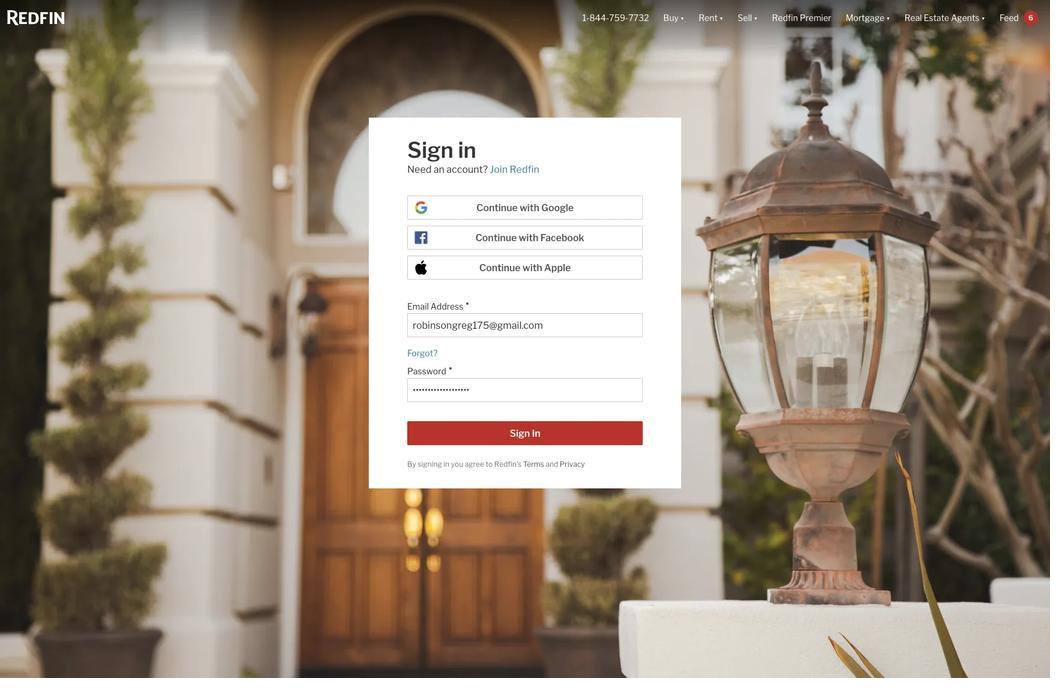 Task type: vqa. For each thing, say whether or not it's contained in the screenshot.
Password. Required field. element at the bottom
yes



Task type: locate. For each thing, give the bounding box(es) containing it.
buy ▾
[[663, 13, 684, 23]]

forgot?
[[407, 348, 438, 358]]

continue inside button
[[475, 232, 517, 244]]

with left apple
[[523, 262, 542, 274]]

continue
[[476, 202, 518, 214], [475, 232, 517, 244], [479, 262, 521, 274]]

redfin inside redfin premier button
[[772, 13, 798, 23]]

0 vertical spatial with
[[520, 202, 539, 214]]

Email Address text field
[[413, 320, 637, 331]]

2 ▾ from the left
[[719, 13, 723, 23]]

buy
[[663, 13, 679, 23]]

redfin left premier
[[772, 13, 798, 23]]

sign
[[407, 137, 453, 163], [510, 428, 530, 440]]

1-
[[582, 13, 589, 23]]

sell
[[738, 13, 752, 23]]

sign left in
[[510, 428, 530, 440]]

with up continue with apple button
[[519, 232, 538, 244]]

1 vertical spatial with
[[519, 232, 538, 244]]

sign up an
[[407, 137, 453, 163]]

redfin premier button
[[765, 0, 839, 36]]

1-844-759-7732
[[582, 13, 649, 23]]

with for facebook
[[519, 232, 538, 244]]

you
[[451, 460, 463, 469]]

sign inside sign in need an account? join redfin
[[407, 137, 453, 163]]

sell ▾
[[738, 13, 758, 23]]

0 vertical spatial continue
[[476, 202, 518, 214]]

1 vertical spatial in
[[444, 460, 449, 469]]

3 ▾ from the left
[[754, 13, 758, 23]]

terms link
[[523, 460, 544, 469]]

▾ right sell
[[754, 13, 758, 23]]

5 ▾ from the left
[[981, 13, 985, 23]]

in up account?
[[458, 137, 476, 163]]

▾ right "agents" on the right
[[981, 13, 985, 23]]

redfin right the join on the left of the page
[[510, 164, 539, 175]]

with inside button
[[519, 232, 538, 244]]

password. required field. element
[[407, 360, 637, 378]]

1 ▾ from the left
[[680, 13, 684, 23]]

agree
[[465, 460, 484, 469]]

4 ▾ from the left
[[886, 13, 890, 23]]

by signing in you agree to redfin's terms and privacy
[[407, 460, 585, 469]]

0 vertical spatial in
[[458, 137, 476, 163]]

redfin inside sign in need an account? join redfin
[[510, 164, 539, 175]]

1 vertical spatial redfin
[[510, 164, 539, 175]]

continue with facebook
[[475, 232, 584, 244]]

1 horizontal spatial sign
[[510, 428, 530, 440]]

estate
[[924, 13, 949, 23]]

signing
[[418, 460, 442, 469]]

continue for continue with google
[[476, 202, 518, 214]]

▾ right the buy
[[680, 13, 684, 23]]

continue down continue with facebook button
[[479, 262, 521, 274]]

▾ right mortgage
[[886, 13, 890, 23]]

rent ▾ button
[[699, 0, 723, 36]]

in
[[458, 137, 476, 163], [444, 460, 449, 469]]

buy ▾ button
[[663, 0, 684, 36]]

real
[[905, 13, 922, 23]]

1 horizontal spatial redfin
[[772, 13, 798, 23]]

1 vertical spatial continue
[[475, 232, 517, 244]]

continue for continue with facebook
[[475, 232, 517, 244]]

2 vertical spatial continue
[[479, 262, 521, 274]]

sign inside button
[[510, 428, 530, 440]]

join redfin link
[[490, 164, 539, 175]]

0 vertical spatial sign
[[407, 137, 453, 163]]

0 vertical spatial redfin
[[772, 13, 798, 23]]

6
[[1028, 13, 1033, 22]]

▾
[[680, 13, 684, 23], [719, 13, 723, 23], [754, 13, 758, 23], [886, 13, 890, 23], [981, 13, 985, 23]]

0 horizontal spatial sign
[[407, 137, 453, 163]]

▾ right rent
[[719, 13, 723, 23]]

in left you
[[444, 460, 449, 469]]

sell ▾ button
[[731, 0, 765, 36]]

forgot? button
[[407, 348, 438, 358]]

mortgage ▾
[[846, 13, 890, 23]]

▾ for sell ▾
[[754, 13, 758, 23]]

real estate agents ▾ link
[[905, 0, 985, 36]]

1 horizontal spatial in
[[458, 137, 476, 163]]

with for apple
[[523, 262, 542, 274]]

1 vertical spatial sign
[[510, 428, 530, 440]]

to
[[486, 460, 493, 469]]

redfin
[[772, 13, 798, 23], [510, 164, 539, 175]]

0 horizontal spatial redfin
[[510, 164, 539, 175]]

with left 'google'
[[520, 202, 539, 214]]

continue up continue with apple button
[[475, 232, 517, 244]]

an
[[434, 164, 444, 175]]

redfin's
[[494, 460, 522, 469]]

redfin premier
[[772, 13, 831, 23]]

continue down the join on the left of the page
[[476, 202, 518, 214]]

rent ▾ button
[[692, 0, 731, 36]]

with
[[520, 202, 539, 214], [519, 232, 538, 244], [523, 262, 542, 274]]

1-844-759-7732 link
[[582, 13, 649, 23]]

2 vertical spatial with
[[523, 262, 542, 274]]

real estate agents ▾
[[905, 13, 985, 23]]

continue with google button
[[407, 196, 643, 220]]



Task type: describe. For each thing, give the bounding box(es) containing it.
facebook
[[540, 232, 584, 244]]

continue with google
[[476, 202, 574, 214]]

buy ▾ button
[[656, 0, 692, 36]]

real estate agents ▾ button
[[897, 0, 992, 36]]

premier
[[800, 13, 831, 23]]

account?
[[447, 164, 488, 175]]

844-
[[589, 13, 609, 23]]

mortgage ▾ button
[[839, 0, 897, 36]]

in
[[532, 428, 540, 440]]

feed
[[1000, 13, 1019, 23]]

sign for in
[[510, 428, 530, 440]]

privacy link
[[560, 460, 585, 469]]

apple
[[544, 262, 571, 274]]

email address
[[407, 301, 463, 312]]

sign in
[[510, 428, 540, 440]]

continue for continue with apple
[[479, 262, 521, 274]]

email
[[407, 301, 429, 312]]

address
[[431, 301, 463, 312]]

759-
[[609, 13, 629, 23]]

terms
[[523, 460, 544, 469]]

password
[[407, 366, 446, 376]]

mortgage
[[846, 13, 885, 23]]

agents
[[951, 13, 980, 23]]

rent
[[699, 13, 718, 23]]

▾ for rent ▾
[[719, 13, 723, 23]]

need
[[407, 164, 432, 175]]

in inside sign in need an account? join redfin
[[458, 137, 476, 163]]

continue with apple
[[479, 262, 571, 274]]

Password password field
[[413, 385, 637, 396]]

▾ for mortgage ▾
[[886, 13, 890, 23]]

mortgage ▾ button
[[846, 0, 890, 36]]

sign for in
[[407, 137, 453, 163]]

continue with apple button
[[407, 256, 643, 280]]

google
[[541, 202, 574, 214]]

with for google
[[520, 202, 539, 214]]

7732
[[629, 13, 649, 23]]

join
[[490, 164, 508, 175]]

email address. required field. element
[[407, 295, 637, 313]]

0 horizontal spatial in
[[444, 460, 449, 469]]

sign in button
[[407, 421, 643, 446]]

▾ for buy ▾
[[680, 13, 684, 23]]

continue with facebook button
[[407, 226, 643, 250]]

rent ▾
[[699, 13, 723, 23]]

sign in need an account? join redfin
[[407, 137, 539, 175]]

and
[[546, 460, 558, 469]]

by
[[407, 460, 416, 469]]

sell ▾ button
[[738, 0, 758, 36]]

privacy
[[560, 460, 585, 469]]



